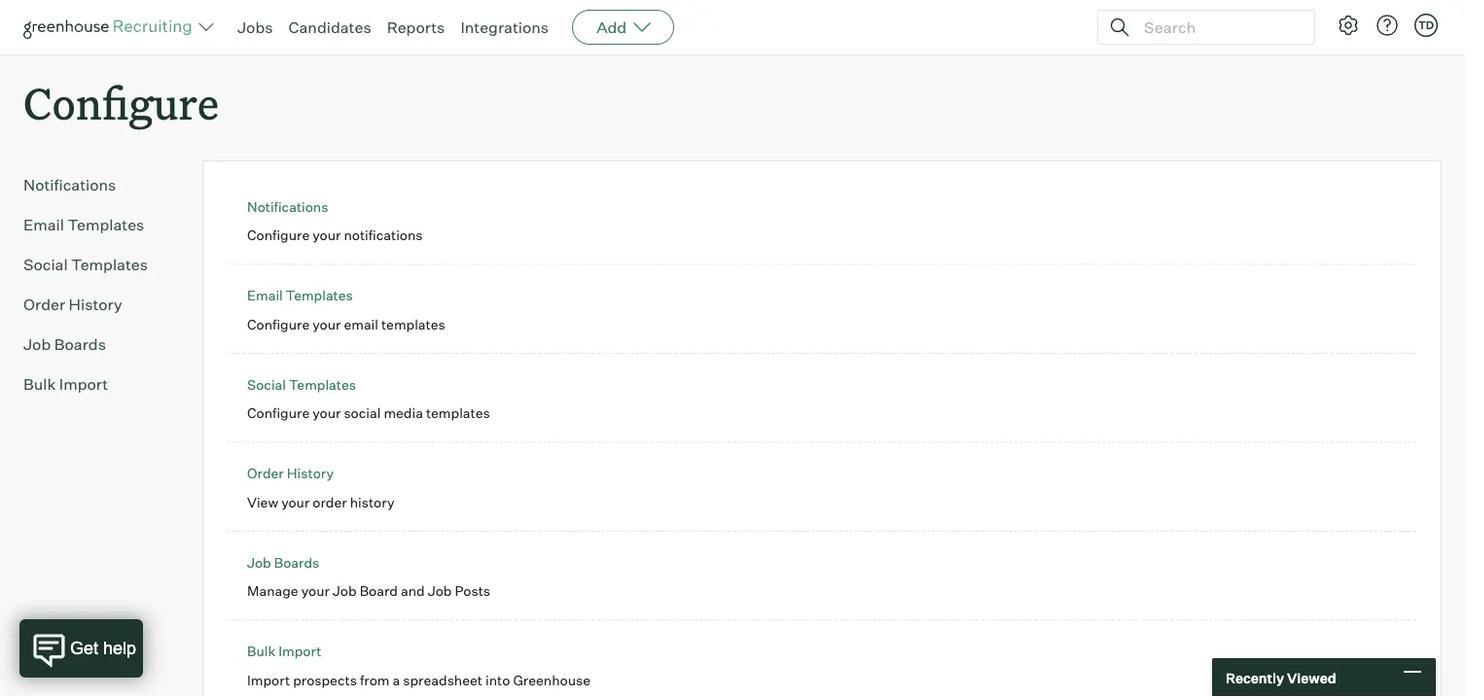 Task type: locate. For each thing, give the bounding box(es) containing it.
0 vertical spatial order
[[23, 295, 65, 315]]

email
[[23, 215, 64, 235], [247, 287, 283, 304]]

into
[[486, 672, 510, 689]]

notifications
[[23, 175, 116, 195], [247, 198, 328, 215]]

recently
[[1226, 670, 1285, 687]]

0 vertical spatial bulk
[[23, 375, 56, 394]]

0 horizontal spatial social
[[23, 255, 68, 275]]

integrations
[[461, 18, 549, 37]]

job inside 'link'
[[23, 335, 51, 354]]

order history link
[[23, 293, 171, 317], [247, 465, 334, 482]]

1 vertical spatial order
[[247, 465, 284, 482]]

1 vertical spatial job boards link
[[247, 554, 320, 571]]

1 vertical spatial job boards
[[247, 554, 320, 571]]

0 vertical spatial import
[[59, 375, 108, 394]]

1 vertical spatial notifications link
[[247, 198, 328, 215]]

configure your notifications
[[247, 227, 423, 244]]

candidates
[[289, 18, 371, 37]]

0 horizontal spatial notifications link
[[23, 173, 171, 197]]

1 horizontal spatial social
[[247, 376, 286, 393]]

templates right email
[[381, 316, 446, 333]]

your left social at the left bottom of the page
[[313, 405, 341, 422]]

1 vertical spatial email templates
[[247, 287, 353, 304]]

from
[[360, 672, 390, 689]]

your right view
[[281, 494, 310, 511]]

0 vertical spatial order history link
[[23, 293, 171, 317]]

email templates
[[23, 215, 144, 235], [247, 287, 353, 304]]

1 horizontal spatial email templates link
[[247, 287, 353, 304]]

bulk import link
[[23, 373, 171, 396], [247, 644, 321, 661]]

boards inside 'link'
[[54, 335, 106, 354]]

job boards link
[[23, 333, 171, 356], [247, 554, 320, 571]]

0 horizontal spatial social templates
[[23, 255, 148, 275]]

history
[[69, 295, 122, 315], [287, 465, 334, 482]]

0 horizontal spatial bulk
[[23, 375, 56, 394]]

a
[[393, 672, 400, 689]]

your right 'manage'
[[301, 583, 330, 600]]

boards
[[54, 335, 106, 354], [274, 554, 320, 571]]

add
[[597, 18, 627, 37]]

1 vertical spatial notifications
[[247, 198, 328, 215]]

social
[[23, 255, 68, 275], [247, 376, 286, 393]]

1 horizontal spatial order history
[[247, 465, 334, 482]]

configure your email templates
[[247, 316, 446, 333]]

social templates
[[23, 255, 148, 275], [247, 376, 356, 393]]

0 vertical spatial bulk import
[[23, 375, 108, 394]]

0 vertical spatial social
[[23, 255, 68, 275]]

viewed
[[1288, 670, 1337, 687]]

prospects
[[293, 672, 357, 689]]

1 horizontal spatial order
[[247, 465, 284, 482]]

templates
[[68, 215, 144, 235], [71, 255, 148, 275], [286, 287, 353, 304], [289, 376, 356, 393]]

your for social
[[313, 405, 341, 422]]

email templates link
[[23, 213, 171, 237], [247, 287, 353, 304]]

bulk import
[[23, 375, 108, 394], [247, 644, 321, 661]]

1 horizontal spatial notifications
[[247, 198, 328, 215]]

posts
[[455, 583, 491, 600]]

integrations link
[[461, 18, 549, 37]]

0 horizontal spatial social templates link
[[23, 253, 171, 277]]

0 horizontal spatial history
[[69, 295, 122, 315]]

1 vertical spatial history
[[287, 465, 334, 482]]

0 horizontal spatial bulk import link
[[23, 373, 171, 396]]

0 horizontal spatial boards
[[54, 335, 106, 354]]

0 horizontal spatial notifications
[[23, 175, 116, 195]]

your
[[313, 227, 341, 244], [313, 316, 341, 333], [313, 405, 341, 422], [281, 494, 310, 511], [301, 583, 330, 600]]

1 horizontal spatial boards
[[274, 554, 320, 571]]

1 horizontal spatial notifications link
[[247, 198, 328, 215]]

1 horizontal spatial social templates link
[[247, 376, 356, 393]]

1 horizontal spatial bulk
[[247, 644, 276, 661]]

reports
[[387, 18, 445, 37]]

1 vertical spatial social templates
[[247, 376, 356, 393]]

import prospects from a spreadsheet into greenhouse
[[247, 672, 591, 689]]

job boards
[[23, 335, 106, 354], [247, 554, 320, 571]]

order history
[[23, 295, 122, 315], [247, 465, 334, 482]]

add button
[[572, 10, 675, 45]]

0 vertical spatial email templates
[[23, 215, 144, 235]]

1 vertical spatial email templates link
[[247, 287, 353, 304]]

1 vertical spatial bulk import
[[247, 644, 321, 661]]

email
[[344, 316, 379, 333]]

0 vertical spatial boards
[[54, 335, 106, 354]]

1 vertical spatial email
[[247, 287, 283, 304]]

0 vertical spatial order history
[[23, 295, 122, 315]]

and
[[401, 583, 425, 600]]

your for order
[[281, 494, 310, 511]]

1 vertical spatial order history link
[[247, 465, 334, 482]]

social templates link
[[23, 253, 171, 277], [247, 376, 356, 393]]

greenhouse
[[513, 672, 591, 689]]

notifications link
[[23, 173, 171, 197], [247, 198, 328, 215]]

configure
[[23, 74, 219, 131], [247, 227, 310, 244], [247, 316, 310, 333], [247, 405, 310, 422]]

view your order history
[[247, 494, 395, 511]]

templates right media
[[426, 405, 490, 422]]

0 vertical spatial job boards
[[23, 335, 106, 354]]

0 horizontal spatial bulk import
[[23, 375, 108, 394]]

your left email
[[313, 316, 341, 333]]

0 horizontal spatial order history link
[[23, 293, 171, 317]]

0 horizontal spatial email templates link
[[23, 213, 171, 237]]

notifications
[[344, 227, 423, 244]]

1 horizontal spatial bulk import link
[[247, 644, 321, 661]]

your for email
[[313, 316, 341, 333]]

0 vertical spatial social templates link
[[23, 253, 171, 277]]

1 horizontal spatial email
[[247, 287, 283, 304]]

templates
[[381, 316, 446, 333], [426, 405, 490, 422]]

0 vertical spatial notifications
[[23, 175, 116, 195]]

1 vertical spatial social templates link
[[247, 376, 356, 393]]

order
[[23, 295, 65, 315], [247, 465, 284, 482]]

1 vertical spatial order history
[[247, 465, 334, 482]]

0 vertical spatial notifications link
[[23, 173, 171, 197]]

1 horizontal spatial social templates
[[247, 376, 356, 393]]

0 vertical spatial email
[[23, 215, 64, 235]]

your left notifications
[[313, 227, 341, 244]]

import
[[59, 375, 108, 394], [279, 644, 321, 661], [247, 672, 290, 689]]

1 vertical spatial social
[[247, 376, 286, 393]]

bulk
[[23, 375, 56, 394], [247, 644, 276, 661]]

job
[[23, 335, 51, 354], [247, 554, 271, 571], [333, 583, 357, 600], [428, 583, 452, 600]]

0 horizontal spatial job boards
[[23, 335, 106, 354]]

1 horizontal spatial job boards link
[[247, 554, 320, 571]]

0 horizontal spatial job boards link
[[23, 333, 171, 356]]

manage your job board and job posts
[[247, 583, 491, 600]]

1 horizontal spatial order history link
[[247, 465, 334, 482]]

0 vertical spatial job boards link
[[23, 333, 171, 356]]



Task type: describe. For each thing, give the bounding box(es) containing it.
social
[[344, 405, 381, 422]]

configure for email templates
[[247, 316, 310, 333]]

td button
[[1411, 10, 1442, 41]]

jobs link
[[237, 18, 273, 37]]

candidates link
[[289, 18, 371, 37]]

media
[[384, 405, 423, 422]]

2 vertical spatial import
[[247, 672, 290, 689]]

1 vertical spatial templates
[[426, 405, 490, 422]]

history
[[350, 494, 395, 511]]

view
[[247, 494, 278, 511]]

0 vertical spatial social templates
[[23, 255, 148, 275]]

1 horizontal spatial job boards
[[247, 554, 320, 571]]

0 vertical spatial bulk import link
[[23, 373, 171, 396]]

1 vertical spatial bulk import link
[[247, 644, 321, 661]]

spreadsheet
[[403, 672, 483, 689]]

board
[[360, 583, 398, 600]]

1 vertical spatial boards
[[274, 554, 320, 571]]

1 vertical spatial bulk
[[247, 644, 276, 661]]

0 horizontal spatial order
[[23, 295, 65, 315]]

1 vertical spatial import
[[279, 644, 321, 661]]

job boards inside 'link'
[[23, 335, 106, 354]]

0 vertical spatial email templates link
[[23, 213, 171, 237]]

Search text field
[[1140, 13, 1297, 41]]

recently viewed
[[1226, 670, 1337, 687]]

your for job
[[301, 583, 330, 600]]

1 horizontal spatial email templates
[[247, 287, 353, 304]]

0 vertical spatial history
[[69, 295, 122, 315]]

0 horizontal spatial email
[[23, 215, 64, 235]]

configure image
[[1337, 14, 1361, 37]]

0 vertical spatial templates
[[381, 316, 446, 333]]

1 horizontal spatial history
[[287, 465, 334, 482]]

0 horizontal spatial order history
[[23, 295, 122, 315]]

1 horizontal spatial bulk import
[[247, 644, 321, 661]]

configure for notifications
[[247, 227, 310, 244]]

configure your social media templates
[[247, 405, 490, 422]]

order
[[313, 494, 347, 511]]

your for notifications
[[313, 227, 341, 244]]

configure for social templates
[[247, 405, 310, 422]]

manage
[[247, 583, 298, 600]]

td
[[1419, 18, 1435, 32]]

jobs
[[237, 18, 273, 37]]

td button
[[1415, 14, 1438, 37]]

bulk import inside bulk import link
[[23, 375, 108, 394]]

greenhouse recruiting image
[[23, 16, 199, 39]]

reports link
[[387, 18, 445, 37]]

0 horizontal spatial email templates
[[23, 215, 144, 235]]



Task type: vqa. For each thing, say whether or not it's contained in the screenshot.
Reject
no



